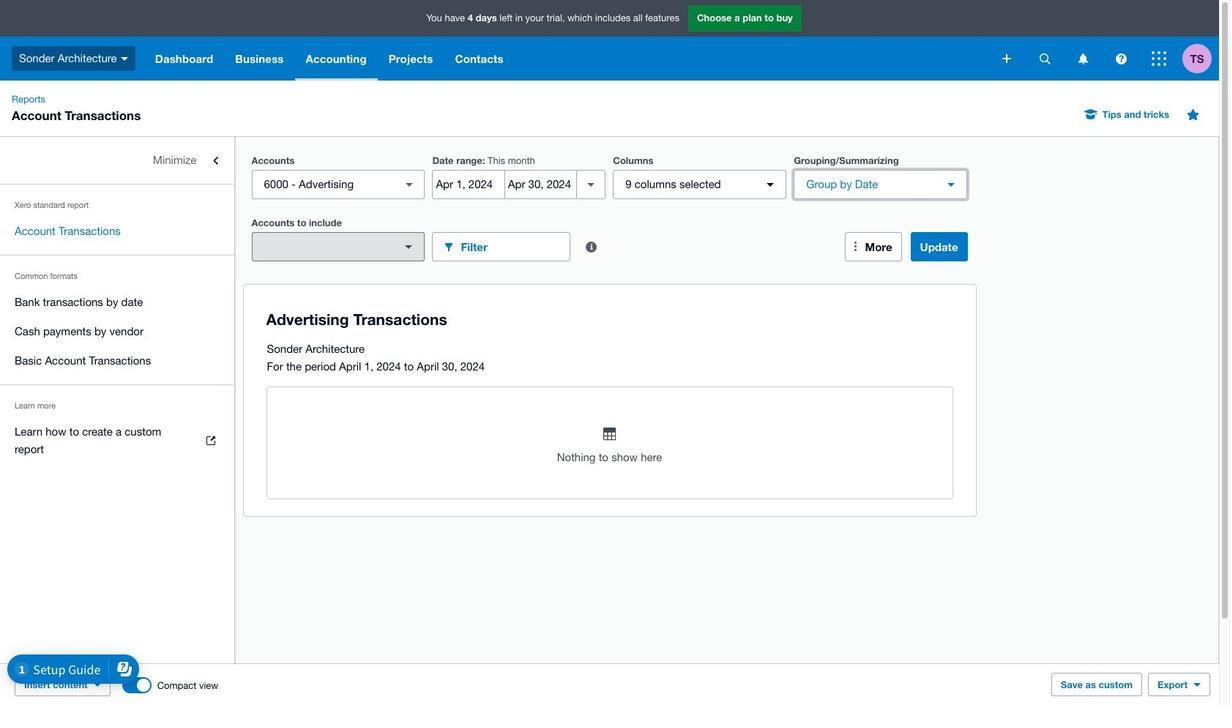 Task type: locate. For each thing, give the bounding box(es) containing it.
missing settings info button image
[[577, 232, 606, 262]]

banner
[[0, 0, 1220, 81]]

Report title field
[[263, 303, 947, 337]]

6000 - Advertising text field
[[252, 171, 398, 199]]

Select start date field
[[433, 171, 505, 199]]

open image
[[395, 170, 424, 199]]

svg image
[[1040, 53, 1051, 64], [1079, 53, 1088, 64], [1116, 53, 1127, 64], [1003, 54, 1012, 63], [121, 57, 128, 61]]

None field
[[252, 170, 425, 199]]

Select end date field
[[505, 171, 577, 199]]



Task type: vqa. For each thing, say whether or not it's contained in the screenshot.
dialog
no



Task type: describe. For each thing, give the bounding box(es) containing it.
svg image
[[1152, 51, 1167, 66]]

list of convenience dates image
[[577, 170, 606, 199]]

remove from favorites image
[[1179, 100, 1208, 129]]



